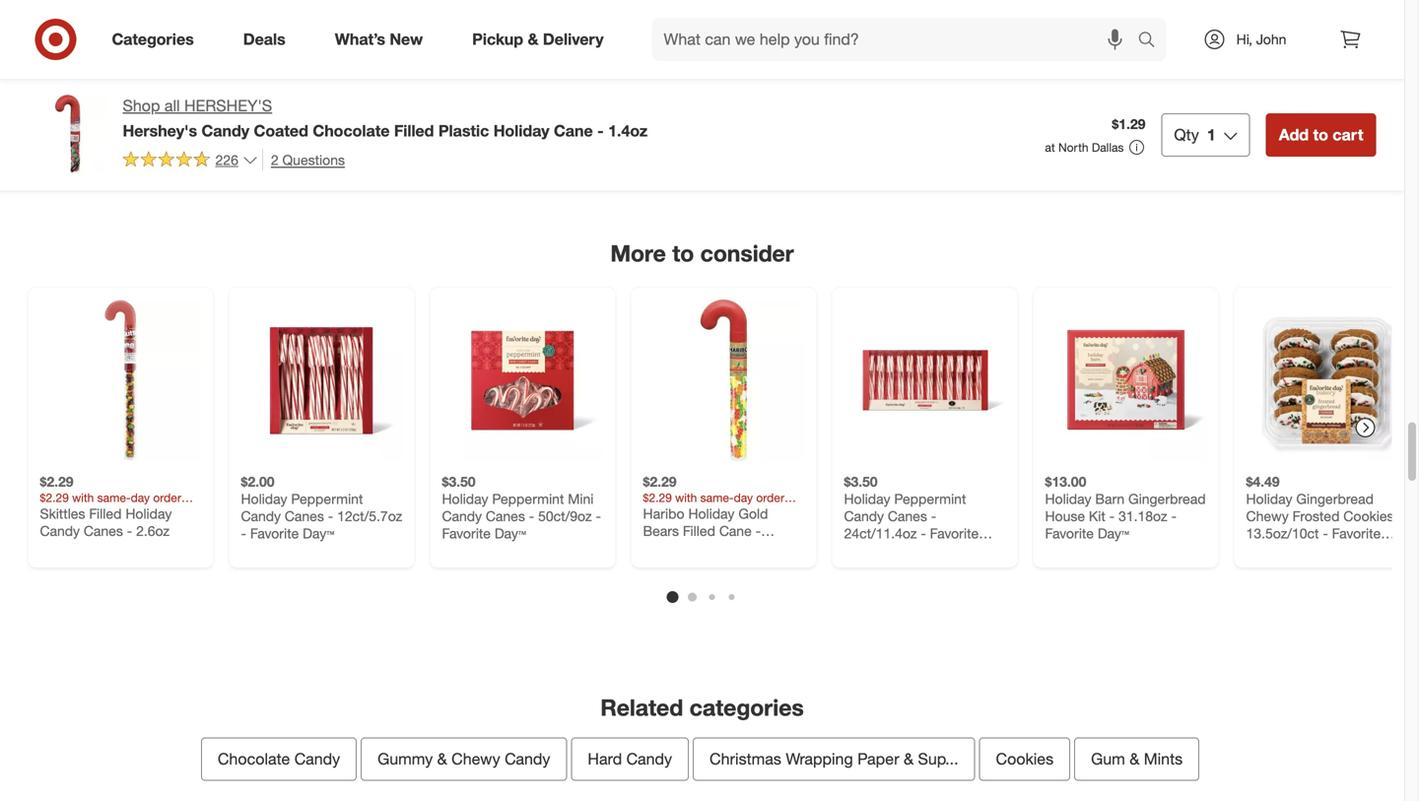 Task type: vqa. For each thing, say whether or not it's contained in the screenshot.


Task type: locate. For each thing, give the bounding box(es) containing it.
candy
[[895, 24, 935, 41], [1081, 24, 1121, 41], [202, 121, 250, 140], [241, 508, 281, 525], [442, 508, 482, 525], [845, 508, 884, 525], [40, 523, 80, 540], [295, 750, 340, 769], [505, 750, 551, 769], [627, 750, 672, 769]]

holiday inside $4.49 holiday gingerbread chewy frosted cookies - 13.5oz/10ct - favorite day™
[[1247, 490, 1293, 508]]

more to consider
[[611, 240, 794, 267]]

size
[[292, 41, 318, 58]]

5 favorite from the left
[[1333, 525, 1382, 542]]

3 favorite from the left
[[930, 525, 979, 542]]

2 favorite from the left
[[442, 525, 491, 542]]

to for milk
[[276, 79, 287, 93]]

m&m's caramel cold brew candy stand up pouch - 9.05oz link
[[1046, 0, 1207, 58]]

m&m's inside the m&m's milk chocolate holiday candy - 32oz
[[845, 7, 890, 24]]

$3.50 holiday peppermint mini candy canes - 50ct/9oz - favorite day™
[[442, 473, 601, 542]]

favorite inside $2.00 holiday peppermint candy canes - 12ct/5.7oz - favorite day™
[[250, 525, 299, 542]]

canes inside $2.00 holiday peppermint candy canes - 12ct/5.7oz - favorite day™
[[285, 508, 324, 525]]

0 horizontal spatial gingerbread
[[1129, 490, 1206, 508]]

categories link
[[95, 18, 219, 61]]

gingerbread up '13.5oz/10ct'
[[1297, 490, 1374, 508]]

gummy
[[378, 750, 433, 769]]

image of hershey's candy coated chocolate filled plastic holiday cane - 1.4oz image
[[28, 95, 107, 174]]

add to cart button for holiday
[[845, 70, 926, 102]]

2 horizontal spatial filled
[[683, 523, 716, 540]]

holiday inside haribo holiday gold bears filled cane - 2.53oz
[[689, 505, 735, 523]]

chocolate
[[731, 7, 794, 24], [923, 7, 986, 24], [270, 24, 333, 41], [442, 24, 506, 41], [313, 121, 390, 140], [218, 750, 290, 769]]

drops
[[85, 24, 123, 41]]

1 horizontal spatial $2.29
[[643, 473, 677, 490]]

peppermint inside $3.50 holiday peppermint candy canes - 24ct/11.4oz - favorite day™
[[895, 490, 967, 508]]

gum & mints link
[[1075, 738, 1200, 782]]

add down "1.08oz"
[[451, 79, 474, 93]]

milk inside m&ms crunchy cookie milk chocolate candy, sharing size – 7.4oz
[[241, 24, 266, 41]]

add down what can we help you find? suggestions appear below search box on the top of the page
[[853, 79, 876, 93]]

2 vertical spatial cookies
[[996, 750, 1054, 769]]

m&m's left 32oz
[[845, 7, 890, 24]]

$3.50
[[442, 473, 476, 490], [845, 473, 878, 490]]

- inside the m&m's milk chocolate holiday candy - 32oz
[[938, 24, 944, 41]]

favorite inside $3.50 holiday peppermint mini candy canes - 50ct/9oz - favorite day™
[[442, 525, 491, 542]]

day™ for holiday gingerbread chewy frosted cookies - 13.5oz/10ct - favorite day™
[[1247, 542, 1278, 559]]

cookies link
[[980, 738, 1071, 782]]

add down gems
[[652, 79, 675, 93]]

0 horizontal spatial cane
[[554, 121, 593, 140]]

1 m&m's from the left
[[442, 7, 485, 24]]

0 horizontal spatial peppermint
[[291, 490, 363, 508]]

peppermint
[[291, 490, 363, 508], [492, 490, 564, 508], [895, 490, 967, 508]]

brew
[[1046, 24, 1077, 41]]

holiday for $4.49 holiday gingerbread chewy frosted cookies - 13.5oz/10ct - favorite day™
[[1247, 490, 1293, 508]]

milk
[[539, 7, 564, 24], [702, 7, 727, 24], [894, 7, 919, 24], [241, 24, 266, 41]]

2 m&m's from the left
[[1046, 7, 1091, 24]]

chewy inside $4.49 holiday gingerbread chewy frosted cookies - 13.5oz/10ct - favorite day™
[[1247, 508, 1289, 525]]

hershey's down all
[[123, 121, 197, 140]]

1 horizontal spatial m&m's
[[1046, 7, 1091, 24]]

candy inside $2.00 holiday peppermint candy canes - 12ct/5.7oz - favorite day™
[[241, 508, 281, 525]]

$1.29
[[1113, 115, 1146, 133]]

add to cart button
[[40, 70, 121, 102], [241, 70, 322, 102], [442, 70, 523, 102], [643, 70, 725, 102], [845, 70, 926, 102], [1046, 70, 1127, 102], [1247, 70, 1328, 102], [1267, 113, 1377, 157]]

add for unreal milk chocolate gems - 5oz
[[652, 79, 675, 93]]

cane
[[554, 121, 593, 140], [720, 523, 752, 540]]

m&m's up pouch
[[1046, 7, 1091, 24]]

cart for gems
[[693, 79, 716, 93]]

0 horizontal spatial chewy
[[452, 750, 501, 769]]

add to cart button for chocolate
[[442, 70, 523, 102]]

filled left plastic
[[394, 121, 434, 140]]

consider
[[701, 240, 794, 267]]

holiday for haribo holiday gold bears filled cane - 2.53oz
[[689, 505, 735, 523]]

holiday for $3.50 holiday peppermint mini candy canes - 50ct/9oz - favorite day™
[[442, 490, 489, 508]]

peppermint left mini on the bottom
[[492, 490, 564, 508]]

0 vertical spatial cane
[[554, 121, 593, 140]]

1 horizontal spatial gingerbread
[[1297, 490, 1374, 508]]

milk left size
[[241, 24, 266, 41]]

2 $2.29 from the left
[[643, 473, 677, 490]]

1.08oz
[[442, 41, 483, 58]]

cane left 1.4oz at the top of the page
[[554, 121, 593, 140]]

12ct/5.7oz
[[337, 508, 403, 525]]

day™ inside $4.49 holiday gingerbread chewy frosted cookies - 13.5oz/10ct - favorite day™
[[1247, 542, 1278, 559]]

1 $2.29 from the left
[[40, 473, 74, 490]]

holiday inside $13.00 holiday barn gingerbread house kit - 31.18oz - favorite day™
[[1046, 490, 1092, 508]]

hershey's cookies 'n' creme drops - 7.6oz
[[40, 7, 177, 41]]

0 vertical spatial hershey's
[[40, 7, 102, 24]]

m&m's up the "john"
[[1247, 7, 1290, 24]]

& inside "link"
[[437, 750, 447, 769]]

2 questions
[[271, 151, 345, 168]]

creme
[[40, 24, 81, 41]]

chocolate inside m&m's holiday milk chocolate minitube - 1.08oz
[[442, 24, 506, 41]]

1 horizontal spatial cookies
[[996, 750, 1054, 769]]

3 peppermint from the left
[[895, 490, 967, 508]]

cookies
[[105, 7, 156, 24], [1344, 508, 1395, 525], [996, 750, 1054, 769]]

favorite right 24ct/11.4oz
[[930, 525, 979, 542]]

1 vertical spatial cookies
[[1344, 508, 1395, 525]]

cane inside haribo holiday gold bears filled cane - 2.53oz
[[720, 523, 752, 540]]

favorite
[[250, 525, 299, 542], [442, 525, 491, 542], [930, 525, 979, 542], [1046, 525, 1094, 542], [1333, 525, 1382, 542]]

hard
[[588, 750, 622, 769]]

m&m's inside the m&m's holiday minis megatube - 1.77oz
[[1247, 7, 1290, 24]]

barn
[[1096, 490, 1125, 508]]

1 m&m's from the left
[[845, 7, 890, 24]]

hershey's cookies 'n' creme drops - 7.6oz link
[[40, 0, 202, 41]]

0 horizontal spatial cookies
[[105, 7, 156, 24]]

2.53oz
[[643, 540, 685, 557]]

0 horizontal spatial $3.50
[[442, 473, 476, 490]]

filled inside haribo holiday gold bears filled cane - 2.53oz
[[683, 523, 716, 540]]

4 favorite from the left
[[1046, 525, 1094, 542]]

0 horizontal spatial filled
[[89, 505, 122, 523]]

2 gingerbread from the left
[[1297, 490, 1374, 508]]

bears
[[643, 523, 679, 540]]

& for gum
[[1130, 750, 1140, 769]]

chewy
[[1247, 508, 1289, 525], [452, 750, 501, 769]]

What can we help you find? suggestions appear below search field
[[652, 18, 1143, 61]]

sup...
[[918, 750, 959, 769]]

skittles filled holiday candy canes - 2.6oz
[[40, 505, 172, 540]]

filled right bears
[[683, 523, 716, 540]]

chewy down $4.49
[[1247, 508, 1289, 525]]

to for brew
[[1080, 79, 1092, 93]]

1 horizontal spatial m&m's
[[1247, 7, 1290, 24]]

2 horizontal spatial peppermint
[[895, 490, 967, 508]]

add to cart for milk
[[250, 79, 313, 93]]

m&m's up "1.08oz"
[[442, 7, 485, 24]]

0 vertical spatial cookies
[[105, 7, 156, 24]]

holiday peppermint candy canes - 24ct/11.4oz - favorite day™ image
[[845, 300, 1006, 461]]

m&m's inside m&m's holiday milk chocolate minitube - 1.08oz
[[442, 7, 485, 24]]

2 $3.50 from the left
[[845, 473, 878, 490]]

$3.50 for holiday peppermint mini candy canes - 50ct/9oz - favorite day™
[[442, 473, 476, 490]]

2 m&m's from the left
[[1247, 7, 1290, 24]]

at north dallas
[[1046, 140, 1124, 155]]

- inside shop all hershey's hershey's candy coated chocolate filled plastic holiday cane - 1.4oz
[[598, 121, 604, 140]]

favorite inside $4.49 holiday gingerbread chewy frosted cookies - 13.5oz/10ct - favorite day™
[[1333, 525, 1382, 542]]

m&m's inside m&m's caramel cold brew candy stand up pouch - 9.05oz
[[1046, 7, 1091, 24]]

0 horizontal spatial $2.29
[[40, 473, 74, 490]]

peppermint right $2.00
[[291, 490, 363, 508]]

1 horizontal spatial hershey's
[[123, 121, 197, 140]]

gingerbread
[[1129, 490, 1206, 508], [1297, 490, 1374, 508]]

m&m's milk chocolate holiday candy - 32oz link
[[845, 0, 1006, 41]]

1 gingerbread from the left
[[1129, 490, 1206, 508]]

0 horizontal spatial m&m's
[[442, 7, 485, 24]]

cookies up categories
[[105, 7, 156, 24]]

favorite down the '$13.00'
[[1046, 525, 1094, 542]]

1 vertical spatial hershey's
[[123, 121, 197, 140]]

add right 1
[[1280, 125, 1309, 144]]

holiday inside $3.50 holiday peppermint mini candy canes - 50ct/9oz - favorite day™
[[442, 490, 489, 508]]

to for creme
[[75, 79, 86, 93]]

shop all hershey's hershey's candy coated chocolate filled plastic holiday cane - 1.4oz
[[123, 96, 648, 140]]

day™ inside $3.50 holiday peppermint mini candy canes - 50ct/9oz - favorite day™
[[495, 525, 526, 542]]

13.5oz/10ct
[[1247, 525, 1320, 542]]

candy inside skittles filled holiday candy canes - 2.6oz
[[40, 523, 80, 540]]

milk left 32oz
[[894, 7, 919, 24]]

2 horizontal spatial cookies
[[1344, 508, 1395, 525]]

hershey's
[[184, 96, 272, 115]]

milk inside m&m's holiday milk chocolate minitube - 1.08oz
[[539, 7, 564, 24]]

pickup & delivery link
[[456, 18, 629, 61]]

0 horizontal spatial m&m's
[[845, 7, 890, 24]]

m&m's holiday milk chocolate minitube - 1.08oz link
[[442, 0, 604, 58]]

peppermint inside $2.00 holiday peppermint candy canes - 12ct/5.7oz - favorite day™
[[291, 490, 363, 508]]

-
[[126, 24, 132, 41], [567, 24, 572, 41], [684, 24, 689, 41], [938, 24, 944, 41], [1313, 24, 1319, 41], [1089, 41, 1094, 58], [598, 121, 604, 140], [328, 508, 333, 525], [529, 508, 535, 525], [596, 508, 601, 525], [932, 508, 937, 525], [1110, 508, 1115, 525], [1172, 508, 1177, 525], [1399, 508, 1404, 525], [127, 523, 132, 540], [756, 523, 761, 540], [241, 525, 246, 542], [921, 525, 927, 542], [1324, 525, 1329, 542]]

what's new
[[335, 30, 423, 49]]

add up image of hershey's candy coated chocolate filled plastic holiday cane - 1.4oz
[[49, 79, 71, 93]]

canes inside $3.50 holiday peppermint candy canes - 24ct/11.4oz - favorite day™
[[888, 508, 928, 525]]

add for m&m's caramel cold brew candy stand up pouch - 9.05oz
[[1055, 79, 1077, 93]]

coated
[[254, 121, 309, 140]]

0 vertical spatial chewy
[[1247, 508, 1289, 525]]

- inside haribo holiday gold bears filled cane - 2.53oz
[[756, 523, 761, 540]]

to for chocolate
[[477, 79, 488, 93]]

cart
[[89, 79, 112, 93], [290, 79, 313, 93], [491, 79, 515, 93], [693, 79, 716, 93], [894, 79, 917, 93], [1095, 79, 1118, 93], [1296, 79, 1319, 93], [1333, 125, 1364, 144]]

canes inside skittles filled holiday candy canes - 2.6oz
[[84, 523, 123, 540]]

add down sharing
[[250, 79, 272, 93]]

m&m's
[[442, 7, 485, 24], [1247, 7, 1290, 24]]

holiday inside the m&m's milk chocolate holiday candy - 32oz
[[845, 24, 891, 41]]

$2.29 up haribo
[[643, 473, 677, 490]]

cookies left 'gum'
[[996, 750, 1054, 769]]

favorite right '13.5oz/10ct'
[[1333, 525, 1382, 542]]

cookies inside $4.49 holiday gingerbread chewy frosted cookies - 13.5oz/10ct - favorite day™
[[1344, 508, 1395, 525]]

related
[[601, 694, 684, 722]]

7.6oz
[[136, 24, 169, 41]]

canes inside $3.50 holiday peppermint mini candy canes - 50ct/9oz - favorite day™
[[486, 508, 525, 525]]

canes for 2.6oz
[[84, 523, 123, 540]]

milk up pickup & delivery
[[539, 7, 564, 24]]

$2.29 up skittles
[[40, 473, 74, 490]]

$4.49 holiday gingerbread chewy frosted cookies - 13.5oz/10ct - favorite day™
[[1247, 473, 1404, 559]]

skittles filled holiday candy canes - 2.6oz image
[[40, 300, 202, 461]]

cookie
[[340, 7, 384, 24]]

holiday inside shop all hershey's hershey's candy coated chocolate filled plastic holiday cane - 1.4oz
[[494, 121, 550, 140]]

add to cart button for creme
[[40, 70, 121, 102]]

0 horizontal spatial hershey's
[[40, 7, 102, 24]]

add for hershey's cookies 'n' creme drops - 7.6oz
[[49, 79, 71, 93]]

cart for creme
[[89, 79, 112, 93]]

hershey's left 7.6oz at the top left
[[40, 7, 102, 24]]

peppermint for 24ct/11.4oz
[[895, 490, 967, 508]]

add to cart
[[49, 79, 112, 93], [250, 79, 313, 93], [451, 79, 515, 93], [652, 79, 716, 93], [853, 79, 917, 93], [1055, 79, 1118, 93], [1256, 79, 1319, 93], [1280, 125, 1364, 144]]

day™
[[303, 525, 334, 542], [495, 525, 526, 542], [1098, 525, 1130, 542], [845, 542, 876, 559], [1247, 542, 1278, 559]]

unreal milk chocolate gems - 5oz
[[643, 7, 794, 41]]

1 vertical spatial chewy
[[452, 750, 501, 769]]

1 horizontal spatial chewy
[[1247, 508, 1289, 525]]

1 vertical spatial cane
[[720, 523, 752, 540]]

cart for chocolate
[[491, 79, 515, 93]]

1 horizontal spatial cane
[[720, 523, 752, 540]]

what's new link
[[318, 18, 448, 61]]

more
[[611, 240, 666, 267]]

$2.29
[[40, 473, 74, 490], [643, 473, 677, 490]]

gingerbread inside $4.49 holiday gingerbread chewy frosted cookies - 13.5oz/10ct - favorite day™
[[1297, 490, 1374, 508]]

1 horizontal spatial peppermint
[[492, 490, 564, 508]]

chewy right gummy
[[452, 750, 501, 769]]

favorite right 12ct/5.7oz at the left bottom of page
[[442, 525, 491, 542]]

all
[[165, 96, 180, 115]]

peppermint up 24ct/11.4oz
[[895, 490, 967, 508]]

chocolate inside shop all hershey's hershey's candy coated chocolate filled plastic holiday cane - 1.4oz
[[313, 121, 390, 140]]

$3.50 inside $3.50 holiday peppermint candy canes - 24ct/11.4oz - favorite day™
[[845, 473, 878, 490]]

favorite inside $13.00 holiday barn gingerbread house kit - 31.18oz - favorite day™
[[1046, 525, 1094, 542]]

candy inside shop all hershey's hershey's candy coated chocolate filled plastic holiday cane - 1.4oz
[[202, 121, 250, 140]]

cookies right frosted
[[1344, 508, 1395, 525]]

'n'
[[160, 7, 177, 24]]

favorite down $2.00
[[250, 525, 299, 542]]

$13.00 holiday barn gingerbread house kit - 31.18oz - favorite day™
[[1046, 473, 1206, 542]]

gingerbread right "barn"
[[1129, 490, 1206, 508]]

holiday peppermint candy canes - 12ct/5.7oz - favorite day™ image
[[241, 300, 403, 461]]

add down pouch
[[1055, 79, 1077, 93]]

pouch
[[1046, 41, 1085, 58]]

canes for 24ct/11.4oz
[[888, 508, 928, 525]]

$13.00
[[1046, 473, 1087, 490]]

holiday inside $3.50 holiday peppermint candy canes - 24ct/11.4oz - favorite day™
[[845, 490, 891, 508]]

holiday inside m&m's holiday milk chocolate minitube - 1.08oz
[[489, 7, 535, 24]]

gummy & chewy candy link
[[361, 738, 567, 782]]

day™ inside $2.00 holiday peppermint candy canes - 12ct/5.7oz - favorite day™
[[303, 525, 334, 542]]

$3.50 inside $3.50 holiday peppermint mini candy canes - 50ct/9oz - favorite day™
[[442, 473, 476, 490]]

day™ inside $13.00 holiday barn gingerbread house kit - 31.18oz - favorite day™
[[1098, 525, 1130, 542]]

questions
[[283, 151, 345, 168]]

1 favorite from the left
[[250, 525, 299, 542]]

2 peppermint from the left
[[492, 490, 564, 508]]

- inside the m&m's holiday minis megatube - 1.77oz
[[1313, 24, 1319, 41]]

cane right haribo
[[720, 523, 752, 540]]

unreal
[[643, 7, 698, 24]]

add to cart button for gems
[[643, 70, 725, 102]]

what's
[[335, 30, 385, 49]]

delivery
[[543, 30, 604, 49]]

peppermint inside $3.50 holiday peppermint mini candy canes - 50ct/9oz - favorite day™
[[492, 490, 564, 508]]

candy inside $3.50 holiday peppermint mini candy canes - 50ct/9oz - favorite day™
[[442, 508, 482, 525]]

1 $3.50 from the left
[[442, 473, 476, 490]]

cart for brew
[[1095, 79, 1118, 93]]

milk inside the m&m's milk chocolate holiday candy - 32oz
[[894, 7, 919, 24]]

holiday inside the m&m's holiday minis megatube - 1.77oz
[[1294, 7, 1340, 24]]

m&m's
[[845, 7, 890, 24], [1046, 7, 1091, 24]]

holiday gingerbread chewy frosted cookies - 13.5oz/10ct - favorite day™ image
[[1247, 300, 1408, 461]]

$2.29 for haribo
[[643, 473, 677, 490]]

add to cart for creme
[[49, 79, 112, 93]]

1 horizontal spatial $3.50
[[845, 473, 878, 490]]

1 horizontal spatial filled
[[394, 121, 434, 140]]

filled right skittles
[[89, 505, 122, 523]]

1 peppermint from the left
[[291, 490, 363, 508]]

related categories
[[601, 694, 804, 722]]

holiday inside $2.00 holiday peppermint candy canes - 12ct/5.7oz - favorite day™
[[241, 490, 287, 508]]

holiday
[[489, 7, 535, 24], [1294, 7, 1340, 24], [845, 24, 891, 41], [494, 121, 550, 140], [241, 490, 287, 508], [442, 490, 489, 508], [845, 490, 891, 508], [1046, 490, 1092, 508], [1247, 490, 1293, 508], [126, 505, 172, 523], [689, 505, 735, 523]]

milk right the unreal
[[702, 7, 727, 24]]



Task type: describe. For each thing, give the bounding box(es) containing it.
house
[[1046, 508, 1086, 525]]

m&m's milk chocolate holiday candy - 32oz
[[845, 7, 986, 41]]

226 link
[[123, 149, 258, 173]]

& for pickup
[[528, 30, 539, 49]]

qty
[[1175, 125, 1200, 144]]

john
[[1257, 31, 1287, 48]]

gems
[[643, 24, 680, 41]]

gingerbread inside $13.00 holiday barn gingerbread house kit - 31.18oz - favorite day™
[[1129, 490, 1206, 508]]

caramel
[[1095, 7, 1146, 24]]

up
[[1165, 24, 1183, 41]]

haribo holiday gold bears filled cane - 2.53oz
[[643, 505, 768, 557]]

chocolate candy
[[218, 750, 340, 769]]

24ct/11.4oz
[[845, 525, 917, 542]]

favorite for holiday barn gingerbread house kit - 31.18oz - favorite day™
[[1046, 525, 1094, 542]]

hi, john
[[1237, 31, 1287, 48]]

favorite for holiday peppermint mini candy canes - 50ct/9oz - favorite day™
[[442, 525, 491, 542]]

favorite inside $3.50 holiday peppermint candy canes - 24ct/11.4oz - favorite day™
[[930, 525, 979, 542]]

- inside m&m's holiday milk chocolate minitube - 1.08oz
[[567, 24, 572, 41]]

candy inside "link"
[[505, 750, 551, 769]]

canes for 12ct/5.7oz
[[285, 508, 324, 525]]

2.6oz
[[136, 523, 170, 540]]

christmas
[[710, 750, 782, 769]]

7.4oz
[[334, 41, 368, 58]]

5oz
[[693, 24, 715, 41]]

m&m's caramel cold brew candy stand up pouch - 9.05oz
[[1046, 7, 1183, 58]]

paper
[[858, 750, 900, 769]]

filled inside skittles filled holiday candy canes - 2.6oz
[[89, 505, 122, 523]]

m&ms crunchy cookie milk chocolate candy, sharing size – 7.4oz link
[[241, 0, 403, 58]]

m&m's for brew
[[1046, 7, 1091, 24]]

deals link
[[227, 18, 310, 61]]

$3.50 for holiday peppermint candy canes - 24ct/11.4oz - favorite day™
[[845, 473, 878, 490]]

hershey's inside shop all hershey's hershey's candy coated chocolate filled plastic holiday cane - 1.4oz
[[123, 121, 197, 140]]

peppermint for -
[[492, 490, 564, 508]]

–
[[322, 41, 330, 58]]

deals
[[243, 30, 286, 49]]

minitube
[[509, 24, 563, 41]]

christmas wrapping paper & sup...
[[710, 750, 959, 769]]

sharing
[[241, 41, 289, 58]]

gum & mints
[[1092, 750, 1183, 769]]

unreal milk chocolate gems - 5oz link
[[643, 0, 805, 41]]

add to cart for chocolate
[[451, 79, 515, 93]]

add down hi, john
[[1256, 79, 1278, 93]]

candy inside the m&m's milk chocolate holiday candy - 32oz
[[895, 24, 935, 41]]

frosted
[[1293, 508, 1340, 525]]

gum
[[1092, 750, 1126, 769]]

hershey's inside hershey's cookies 'n' creme drops - 7.6oz
[[40, 7, 102, 24]]

31.18oz
[[1119, 508, 1168, 525]]

add for m&ms crunchy cookie milk chocolate candy, sharing size – 7.4oz
[[250, 79, 272, 93]]

- inside hershey's cookies 'n' creme drops - 7.6oz
[[126, 24, 132, 41]]

search
[[1129, 32, 1177, 51]]

to for gems
[[678, 79, 689, 93]]

chocolate inside m&ms crunchy cookie milk chocolate candy, sharing size – 7.4oz
[[270, 24, 333, 41]]

$2.00 holiday peppermint candy canes - 12ct/5.7oz - favorite day™
[[241, 473, 403, 542]]

9.05oz
[[1098, 41, 1139, 58]]

& for gummy
[[437, 750, 447, 769]]

christmas wrapping paper & sup... link
[[693, 738, 976, 782]]

chocolate inside unreal milk chocolate gems - 5oz
[[731, 7, 794, 24]]

add to cart for gems
[[652, 79, 716, 93]]

categories
[[690, 694, 804, 722]]

cart for holiday
[[894, 79, 917, 93]]

2 questions link
[[262, 149, 345, 171]]

add to cart for brew
[[1055, 79, 1118, 93]]

holiday peppermint mini candy canes - 50ct/9oz - favorite day™ image
[[442, 300, 604, 461]]

holiday barn gingerbread house kit - 31.18oz - favorite day™ image
[[1046, 300, 1207, 461]]

m&m's holiday minis megatube - 1.77oz link
[[1247, 0, 1408, 41]]

search button
[[1129, 18, 1177, 65]]

cookies inside hershey's cookies 'n' creme drops - 7.6oz
[[105, 7, 156, 24]]

day™ inside $3.50 holiday peppermint candy canes - 24ct/11.4oz - favorite day™
[[845, 542, 876, 559]]

$2.00
[[241, 473, 275, 490]]

pickup & delivery
[[472, 30, 604, 49]]

m&m's for holiday
[[845, 7, 890, 24]]

m&ms crunchy cookie milk chocolate candy, sharing size – 7.4oz
[[241, 7, 384, 58]]

m&ms
[[241, 7, 281, 24]]

holiday for $13.00 holiday barn gingerbread house kit - 31.18oz - favorite day™
[[1046, 490, 1092, 508]]

holiday for m&m's holiday milk chocolate minitube - 1.08oz
[[489, 7, 535, 24]]

candy,
[[337, 24, 379, 41]]

mini
[[568, 490, 594, 508]]

day™ for holiday barn gingerbread house kit - 31.18oz - favorite day™
[[1098, 525, 1130, 542]]

candy inside $3.50 holiday peppermint candy canes - 24ct/11.4oz - favorite day™
[[845, 508, 884, 525]]

32oz
[[948, 24, 977, 41]]

add to cart for holiday
[[853, 79, 917, 93]]

cold
[[1150, 7, 1179, 24]]

hard candy
[[588, 750, 672, 769]]

filled inside shop all hershey's hershey's candy coated chocolate filled plastic holiday cane - 1.4oz
[[394, 121, 434, 140]]

new
[[390, 30, 423, 49]]

holiday for $3.50 holiday peppermint candy canes - 24ct/11.4oz - favorite day™
[[845, 490, 891, 508]]

m&m's for m&m's holiday milk chocolate minitube - 1.08oz
[[442, 7, 485, 24]]

kit
[[1089, 508, 1106, 525]]

hard candy link
[[571, 738, 689, 782]]

to for holiday
[[879, 79, 890, 93]]

plastic
[[439, 121, 489, 140]]

holiday for $2.00 holiday peppermint candy canes - 12ct/5.7oz - favorite day™
[[241, 490, 287, 508]]

haribo holiday gold bears filled cane - 2.53oz image
[[643, 300, 805, 461]]

2
[[271, 151, 279, 168]]

cane inside shop all hershey's hershey's candy coated chocolate filled plastic holiday cane - 1.4oz
[[554, 121, 593, 140]]

crunchy
[[284, 7, 336, 24]]

add to cart button for brew
[[1046, 70, 1127, 102]]

hi,
[[1237, 31, 1253, 48]]

chocolate inside the m&m's milk chocolate holiday candy - 32oz
[[923, 7, 986, 24]]

favorite for holiday gingerbread chewy frosted cookies - 13.5oz/10ct - favorite day™
[[1333, 525, 1382, 542]]

m&m's for m&m's holiday minis megatube - 1.77oz
[[1247, 7, 1290, 24]]

$2.29 for skittles
[[40, 473, 74, 490]]

day™ for holiday peppermint mini candy canes - 50ct/9oz - favorite day™
[[495, 525, 526, 542]]

shop
[[123, 96, 160, 115]]

holiday for m&m's holiday minis megatube - 1.77oz
[[1294, 7, 1340, 24]]

peppermint for 12ct/5.7oz
[[291, 490, 363, 508]]

- inside unreal milk chocolate gems - 5oz
[[684, 24, 689, 41]]

dallas
[[1092, 140, 1124, 155]]

cart for milk
[[290, 79, 313, 93]]

add for m&m's milk chocolate holiday candy - 32oz
[[853, 79, 876, 93]]

at
[[1046, 140, 1056, 155]]

candy inside m&m's caramel cold brew candy stand up pouch - 9.05oz
[[1081, 24, 1121, 41]]

1.77oz
[[1323, 24, 1364, 41]]

chewy inside gummy & chewy candy "link"
[[452, 750, 501, 769]]

$4.49
[[1247, 473, 1280, 490]]

add to cart button for milk
[[241, 70, 322, 102]]

m&m's holiday minis megatube - 1.77oz
[[1247, 7, 1377, 41]]

add for m&m's holiday milk chocolate minitube - 1.08oz
[[451, 79, 474, 93]]

gold
[[739, 505, 768, 523]]

stand
[[1125, 24, 1161, 41]]

- inside m&m's caramel cold brew candy stand up pouch - 9.05oz
[[1089, 41, 1094, 58]]

pickup
[[472, 30, 524, 49]]

- inside skittles filled holiday candy canes - 2.6oz
[[127, 523, 132, 540]]

milk inside unreal milk chocolate gems - 5oz
[[702, 7, 727, 24]]

skittles
[[40, 505, 85, 523]]

north
[[1059, 140, 1089, 155]]

226
[[215, 151, 238, 168]]

holiday inside skittles filled holiday candy canes - 2.6oz
[[126, 505, 172, 523]]

1
[[1208, 125, 1216, 144]]

haribo
[[643, 505, 685, 523]]



